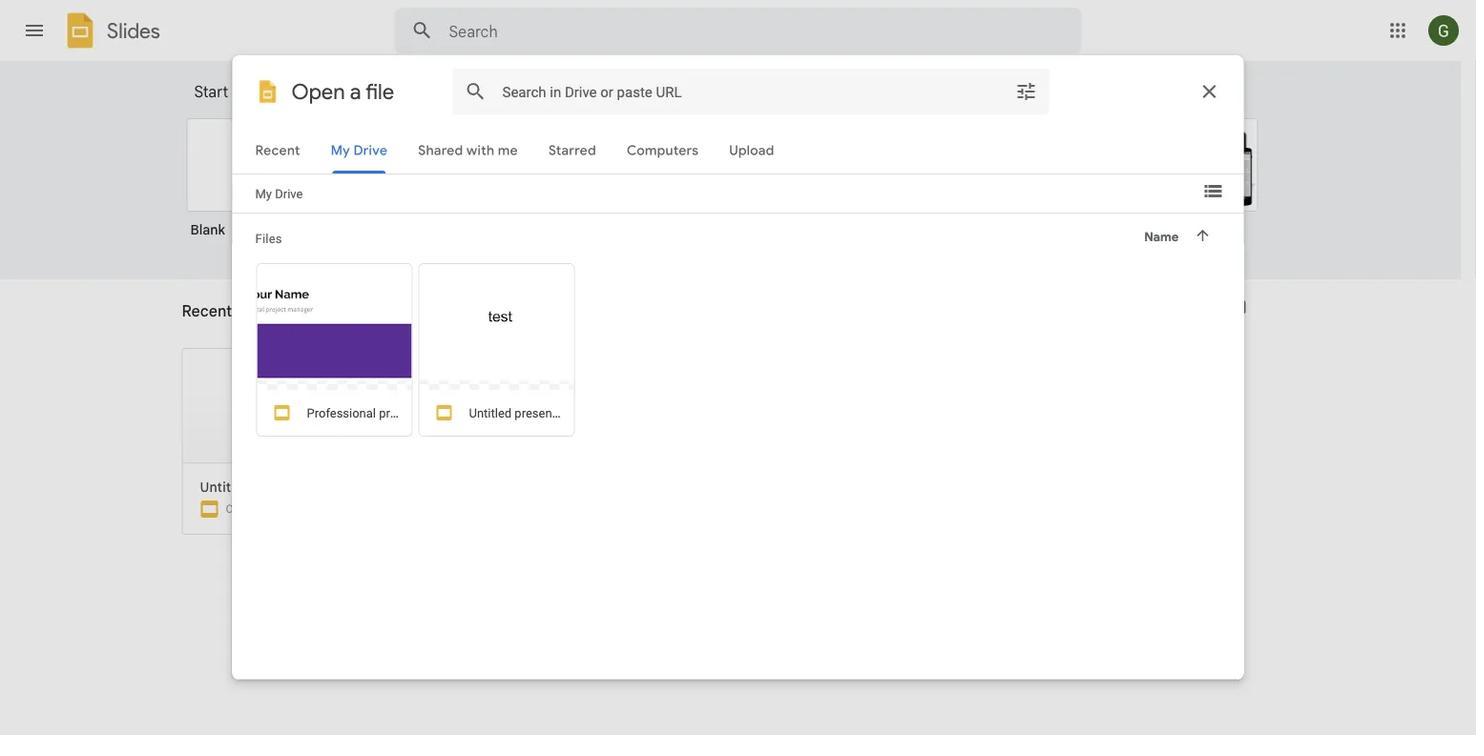 Task type: locate. For each thing, give the bounding box(es) containing it.
presentation inside option
[[255, 479, 336, 496]]

1 recent from the top
[[182, 302, 232, 321]]

2 recent from the top
[[182, 309, 226, 326]]

slides link
[[61, 11, 160, 53]]

recent inside recent presentations heading
[[182, 302, 232, 321]]

None search field
[[395, 8, 1082, 53]]

0 vertical spatial presentation
[[277, 82, 364, 101]]

2 recent presentations from the top
[[182, 309, 316, 326]]

presentation up opened
[[255, 479, 336, 496]]

1 vertical spatial presentation
[[255, 479, 336, 496]]

presentation right new
[[277, 82, 364, 101]]

option
[[368, 118, 533, 252], [549, 118, 714, 258], [731, 118, 896, 252], [912, 118, 1077, 252], [401, 348, 602, 736]]

presentations
[[236, 302, 335, 321], [229, 309, 316, 326]]

untitled presentation google slides element
[[200, 479, 374, 496]]

blank
[[190, 221, 225, 238]]

recent
[[182, 302, 232, 321], [182, 309, 226, 326]]

start a new presentation heading
[[194, 61, 1042, 122]]

portfolio
[[1097, 221, 1151, 238]]

list box
[[187, 115, 1284, 281]]

presentation
[[277, 82, 364, 101], [255, 479, 336, 496]]

opened
[[226, 503, 267, 516]]

new
[[244, 82, 273, 101]]

start
[[194, 82, 228, 101]]

a
[[232, 82, 241, 101]]

start a new presentation
[[194, 82, 364, 101]]

recent presentations
[[182, 302, 335, 321], [182, 309, 316, 326]]

untitled presentation
[[200, 479, 336, 496]]



Task type: vqa. For each thing, say whether or not it's contained in the screenshot.
list box
yes



Task type: describe. For each thing, give the bounding box(es) containing it.
presentation inside heading
[[277, 82, 364, 101]]

1 recent presentations from the top
[[182, 302, 335, 321]]

untitled
[[200, 479, 251, 496]]

slides
[[107, 18, 160, 43]]

recent presentations list box
[[182, 348, 1279, 736]]

search image
[[403, 11, 441, 50]]

untitled presentation option
[[182, 348, 382, 736]]

blank option
[[187, 118, 352, 252]]

list box containing blank
[[187, 115, 1284, 281]]

presentations inside heading
[[236, 302, 335, 321]]

portfolio option
[[1093, 118, 1258, 252]]

recent presentations heading
[[182, 280, 335, 341]]



